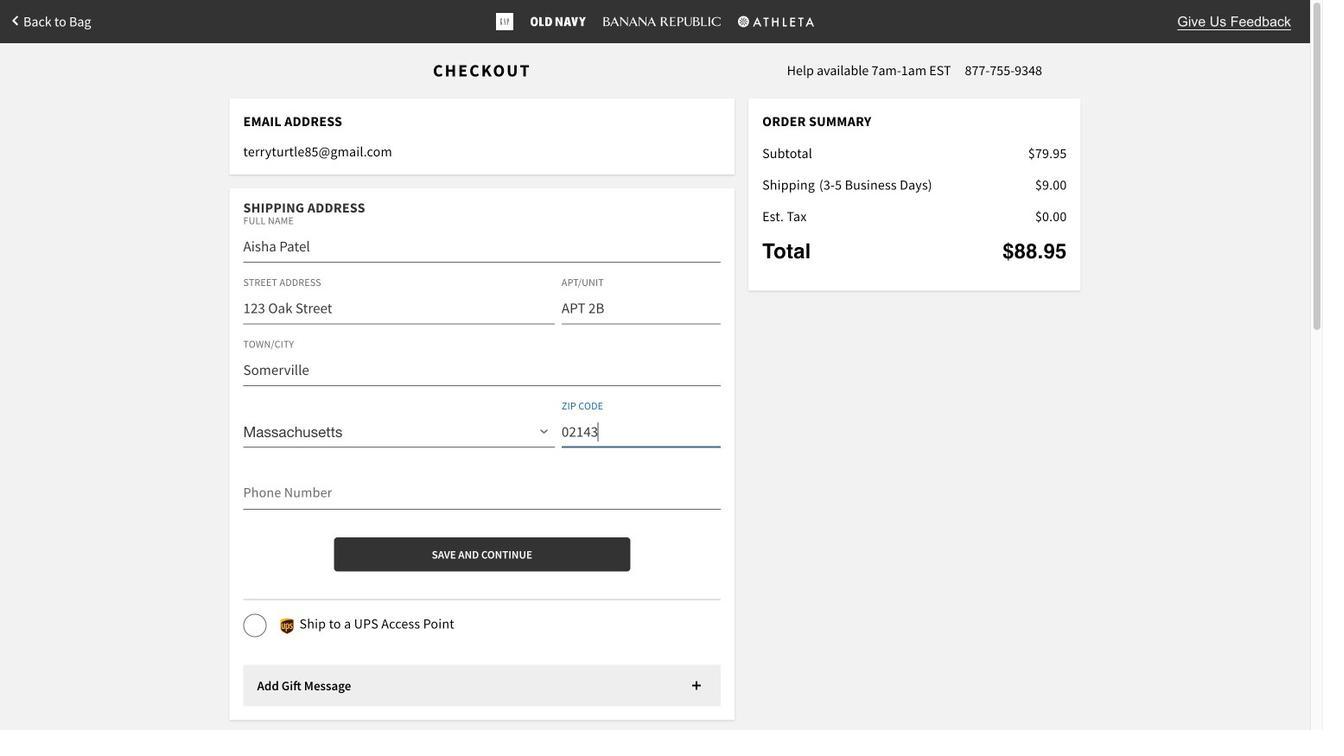 Task type: locate. For each thing, give the bounding box(es) containing it.
old navy logo image
[[531, 17, 586, 26]]

banana republic logo image
[[604, 17, 721, 26]]

ups logo image
[[281, 618, 294, 635]]

None text field
[[562, 294, 721, 325], [562, 417, 721, 448], [243, 479, 721, 510], [562, 294, 721, 325], [562, 417, 721, 448], [243, 479, 721, 510]]

banner
[[0, 0, 1311, 43]]

gap logo image
[[496, 13, 514, 30]]

back button image
[[12, 16, 23, 26]]

None text field
[[243, 232, 721, 263], [243, 355, 721, 386], [243, 232, 721, 263], [243, 355, 721, 386]]



Task type: vqa. For each thing, say whether or not it's contained in the screenshot.
Old Navy Logo
yes



Task type: describe. For each thing, give the bounding box(es) containing it.
Enter a location text field
[[243, 294, 555, 325]]

athleta logo image
[[738, 16, 815, 27]]



